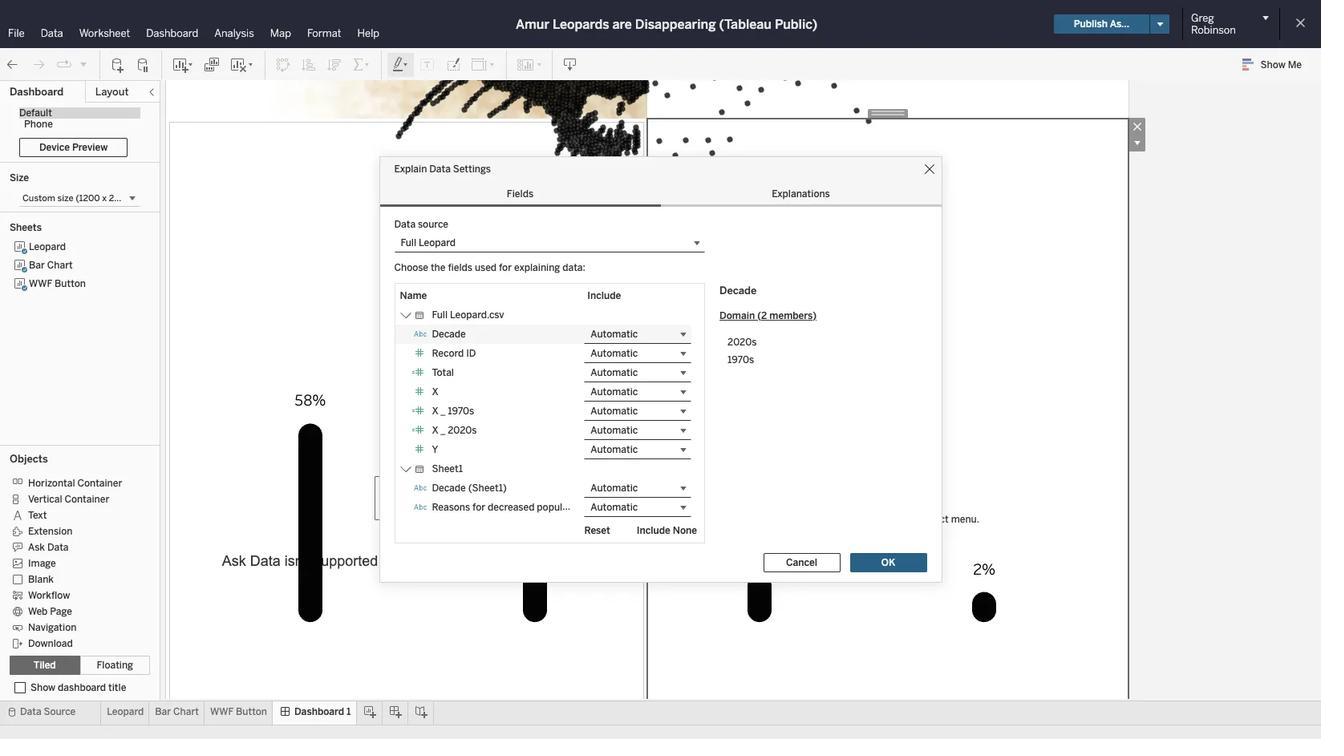 Task type: describe. For each thing, give the bounding box(es) containing it.
new worksheet image
[[172, 57, 194, 73]]

1970s inside 2020s 1970s
[[728, 354, 754, 365]]

analysis
[[214, 27, 254, 39]]

custom size (1200 x 2000)
[[22, 193, 135, 204]]

download option
[[10, 635, 138, 651]]

2 vertical spatial decade
[[432, 483, 466, 494]]

publish
[[1074, 18, 1108, 30]]

members)
[[770, 310, 817, 321]]

x _ 1970s
[[432, 406, 474, 417]]

ask data option
[[10, 539, 138, 555]]

0 horizontal spatial bar chart
[[29, 260, 73, 271]]

format
[[307, 27, 341, 39]]

sort descending image
[[326, 57, 343, 73]]

choose the fields used for explaining data:
[[394, 262, 586, 274]]

greg robinson
[[1191, 12, 1236, 36]]

workflow option
[[10, 587, 138, 603]]

name
[[400, 290, 427, 302]]

reset
[[584, 525, 610, 537]]

none
[[673, 525, 697, 537]]

worksheet
[[79, 27, 130, 39]]

web
[[28, 606, 48, 618]]

data source
[[394, 219, 448, 230]]

explanations
[[772, 189, 830, 200]]

remove from dashboard image
[[1129, 118, 1146, 135]]

list box containing leopard
[[10, 238, 150, 440]]

blank
[[28, 574, 54, 585]]

map
[[270, 27, 291, 39]]

show for show me
[[1261, 59, 1286, 71]]

size
[[10, 172, 29, 184]]

dashboard
[[58, 683, 106, 694]]

reset button
[[565, 521, 629, 541]]

extension
[[28, 526, 73, 537]]

0 horizontal spatial wwf
[[29, 278, 52, 290]]

new data source image
[[110, 57, 126, 73]]

0 vertical spatial marks. press enter to open the view data window.. use arrow keys to navigate data visualization elements. image
[[238, 0, 1056, 201]]

(2
[[757, 310, 767, 321]]

2000)
[[109, 193, 135, 204]]

(1200
[[76, 193, 100, 204]]

full leopard.csv
[[432, 310, 504, 321]]

amur leopards are disappearing (tableau public)
[[516, 16, 818, 32]]

0 horizontal spatial for
[[473, 502, 485, 513]]

amur
[[516, 16, 550, 32]]

swap rows and columns image
[[275, 57, 291, 73]]

ask data
[[28, 542, 69, 553]]

image
[[28, 558, 56, 569]]

1 vertical spatial marks. press enter to open the view data window.. use arrow keys to navigate data visualization elements. image
[[198, 310, 1097, 623]]

total
[[432, 367, 454, 379]]

include none
[[637, 525, 697, 537]]

0 horizontal spatial leopard
[[29, 241, 66, 253]]

layout
[[95, 86, 129, 98]]

show for show dashboard title
[[30, 683, 55, 694]]

download
[[28, 638, 73, 650]]

explain data settings
[[394, 164, 491, 175]]

robinson
[[1191, 24, 1236, 36]]

duplicate image
[[204, 57, 220, 73]]

cancel button
[[763, 554, 840, 573]]

cancel
[[786, 558, 817, 569]]

1
[[347, 707, 351, 718]]

container for horizontal container
[[77, 478, 122, 489]]

disappearing
[[635, 16, 716, 32]]

web page option
[[10, 603, 138, 619]]

1 horizontal spatial bar
[[155, 707, 171, 718]]

0 horizontal spatial wwf button
[[29, 278, 86, 290]]

x for x
[[432, 387, 439, 398]]

default phone
[[19, 107, 53, 130]]

sheet1
[[432, 464, 463, 475]]

0 horizontal spatial button
[[55, 278, 86, 290]]

tiled
[[34, 660, 56, 671]]

y
[[432, 444, 438, 456]]

device preview button
[[19, 138, 128, 157]]

leopards
[[553, 16, 609, 32]]

source
[[418, 219, 448, 230]]

vertical container
[[28, 494, 109, 505]]

record
[[432, 348, 464, 359]]

size
[[57, 193, 73, 204]]

data right 'explain'
[[429, 164, 451, 175]]

explaining
[[514, 262, 560, 274]]

download image
[[562, 57, 578, 73]]

explain
[[394, 164, 427, 175]]

greg
[[1191, 12, 1214, 24]]

1 vertical spatial chart
[[173, 707, 199, 718]]

1 vertical spatial 1970s
[[448, 406, 474, 417]]

replay animation image
[[56, 57, 72, 73]]

x _ 2020s
[[432, 425, 477, 436]]

highlight image
[[391, 57, 410, 73]]

include none button
[[629, 521, 704, 541]]

vertical
[[28, 494, 62, 505]]

decade (sheet1)
[[432, 483, 507, 494]]

custom
[[22, 193, 55, 204]]

horizontal container option
[[10, 475, 138, 491]]

ask
[[28, 542, 45, 553]]

domain (2 members)
[[720, 310, 817, 321]]

data for data source
[[394, 219, 416, 230]]

1 horizontal spatial dashboard
[[146, 27, 198, 39]]

help
[[357, 27, 379, 39]]

record id
[[432, 348, 476, 359]]

1 vertical spatial dashboard
[[10, 86, 64, 98]]

(sheet1)
[[468, 483, 507, 494]]

fields
[[507, 189, 534, 200]]

floating
[[97, 660, 133, 671]]



Task type: vqa. For each thing, say whether or not it's contained in the screenshot.
Sheet 1
no



Task type: locate. For each thing, give the bounding box(es) containing it.
page
[[50, 606, 72, 618]]

public)
[[775, 16, 818, 32]]

x for x _ 1970s
[[432, 406, 438, 417]]

show labels image
[[420, 57, 436, 73]]

data inside 'option'
[[47, 542, 69, 553]]

publish as...
[[1074, 18, 1129, 30]]

0 horizontal spatial 1970s
[[448, 406, 474, 417]]

2 _ from the top
[[441, 425, 445, 436]]

0 vertical spatial bar
[[29, 260, 45, 271]]

for down "(sheet1)"
[[473, 502, 485, 513]]

1 vertical spatial wwf button
[[210, 707, 267, 718]]

1 _ from the top
[[441, 406, 445, 417]]

0 vertical spatial chart
[[47, 260, 73, 271]]

0 vertical spatial leopard
[[29, 241, 66, 253]]

1970s
[[728, 354, 754, 365], [448, 406, 474, 417]]

default
[[19, 107, 52, 119]]

as...
[[1110, 18, 1129, 30]]

objects list box
[[10, 470, 150, 651]]

replay animation image
[[79, 59, 88, 69]]

1970s down domain
[[728, 354, 754, 365]]

0 horizontal spatial dashboard
[[10, 86, 64, 98]]

1 horizontal spatial button
[[236, 707, 267, 718]]

0 vertical spatial 2020s
[[728, 337, 757, 348]]

id
[[466, 348, 476, 359]]

clear sheet image
[[229, 57, 255, 73]]

format workbook image
[[445, 57, 461, 73]]

show down tiled
[[30, 683, 55, 694]]

x down total
[[432, 387, 439, 398]]

1 horizontal spatial 1970s
[[728, 354, 754, 365]]

are
[[612, 16, 632, 32]]

container up vertical container option on the left bottom of page
[[77, 478, 122, 489]]

for right used
[[499, 262, 512, 274]]

x for x _ 2020s
[[432, 425, 438, 436]]

list box
[[10, 238, 150, 440]]

1 horizontal spatial leopard
[[107, 707, 144, 718]]

fields
[[448, 262, 472, 274]]

x
[[432, 387, 439, 398], [432, 406, 438, 417], [432, 425, 438, 436]]

0 horizontal spatial show
[[30, 683, 55, 694]]

bar
[[29, 260, 45, 271], [155, 707, 171, 718]]

2020s
[[728, 337, 757, 348], [448, 425, 477, 436]]

0 horizontal spatial bar
[[29, 260, 45, 271]]

1 vertical spatial leopard
[[107, 707, 144, 718]]

1 vertical spatial x
[[432, 406, 438, 417]]

navigation option
[[10, 619, 138, 635]]

0 vertical spatial bar chart
[[29, 260, 73, 271]]

1 horizontal spatial include
[[637, 525, 670, 537]]

0 horizontal spatial include
[[587, 290, 621, 302]]

fit image
[[471, 57, 497, 73]]

show me
[[1261, 59, 1302, 71]]

1 vertical spatial wwf
[[210, 707, 233, 718]]

3 x from the top
[[432, 425, 438, 436]]

image option
[[10, 555, 138, 571]]

data down extension at the left of the page
[[47, 542, 69, 553]]

author control dialog tabs tab list
[[380, 181, 941, 207]]

dashboard up the new worksheet icon
[[146, 27, 198, 39]]

2 vertical spatial x
[[432, 425, 438, 436]]

preview
[[72, 142, 108, 153]]

include for include none
[[637, 525, 670, 537]]

1 vertical spatial bar
[[155, 707, 171, 718]]

text option
[[10, 507, 138, 523]]

2020s 1970s
[[728, 337, 757, 365]]

x
[[102, 193, 107, 204]]

data:
[[563, 262, 586, 274]]

2 horizontal spatial dashboard
[[294, 707, 344, 718]]

1 horizontal spatial for
[[499, 262, 512, 274]]

device
[[39, 142, 70, 153]]

extension option
[[10, 523, 138, 539]]

1 vertical spatial include
[[637, 525, 670, 537]]

the
[[431, 262, 446, 274]]

dashboard left 1
[[294, 707, 344, 718]]

title
[[108, 683, 126, 694]]

reasons
[[432, 502, 470, 513]]

collapse image
[[147, 87, 156, 97]]

0 vertical spatial include
[[587, 290, 621, 302]]

totals image
[[352, 57, 371, 73]]

0 vertical spatial decade
[[720, 285, 757, 297]]

0 horizontal spatial 2020s
[[448, 425, 477, 436]]

data for data
[[41, 27, 63, 39]]

button
[[55, 278, 86, 290], [236, 707, 267, 718]]

dashboard up default
[[10, 86, 64, 98]]

dashboard
[[146, 27, 198, 39], [10, 86, 64, 98], [294, 707, 344, 718]]

leopard
[[29, 241, 66, 253], [107, 707, 144, 718]]

show/hide cards image
[[517, 57, 542, 73]]

me
[[1288, 59, 1302, 71]]

text
[[28, 510, 47, 521]]

more options image
[[1129, 135, 1146, 152]]

_ up x _ 2020s
[[441, 406, 445, 417]]

device preview
[[39, 142, 108, 153]]

chart
[[47, 260, 73, 271], [173, 707, 199, 718]]

dashboard 1
[[294, 707, 351, 718]]

web page
[[28, 606, 72, 618]]

0 vertical spatial 1970s
[[728, 354, 754, 365]]

file
[[8, 27, 25, 39]]

settings
[[453, 164, 491, 175]]

application
[[160, 0, 1320, 740]]

(tableau
[[719, 16, 772, 32]]

0 vertical spatial wwf
[[29, 278, 52, 290]]

explain data settings dialog
[[380, 157, 941, 582]]

show inside button
[[1261, 59, 1286, 71]]

navigation
[[28, 622, 77, 634]]

show
[[1261, 59, 1286, 71], [30, 683, 55, 694]]

for
[[499, 262, 512, 274], [473, 502, 485, 513]]

0 vertical spatial show
[[1261, 59, 1286, 71]]

togglestate option group
[[10, 656, 150, 675]]

0 vertical spatial wwf button
[[29, 278, 86, 290]]

_ for 1970s
[[441, 406, 445, 417]]

data source
[[20, 707, 76, 718]]

objects
[[10, 453, 48, 465]]

include for include
[[587, 290, 621, 302]]

full
[[432, 310, 448, 321]]

domain
[[720, 310, 755, 321]]

2020s down x _ 1970s
[[448, 425, 477, 436]]

1 horizontal spatial show
[[1261, 59, 1286, 71]]

include inside button
[[637, 525, 670, 537]]

0 vertical spatial for
[[499, 262, 512, 274]]

1 vertical spatial show
[[30, 683, 55, 694]]

decade up record
[[432, 329, 466, 340]]

container
[[77, 478, 122, 489], [65, 494, 109, 505]]

decreased
[[488, 502, 535, 513]]

marks. press enter to open the view data window.. use arrow keys to navigate data visualization elements. image
[[238, 0, 1056, 201], [198, 310, 1097, 623]]

data up replay animation image
[[41, 27, 63, 39]]

0 vertical spatial container
[[77, 478, 122, 489]]

ok button
[[850, 554, 927, 573]]

1 vertical spatial _
[[441, 425, 445, 436]]

1 vertical spatial 2020s
[[448, 425, 477, 436]]

1 horizontal spatial bar chart
[[155, 707, 199, 718]]

vertical container option
[[10, 491, 138, 507]]

1 vertical spatial container
[[65, 494, 109, 505]]

_ for 2020s
[[441, 425, 445, 436]]

2020s down domain
[[728, 337, 757, 348]]

used
[[475, 262, 497, 274]]

undo image
[[5, 57, 21, 73]]

horizontal
[[28, 478, 75, 489]]

leopard down sheets
[[29, 241, 66, 253]]

1 horizontal spatial chart
[[173, 707, 199, 718]]

0 vertical spatial button
[[55, 278, 86, 290]]

show left the me
[[1261, 59, 1286, 71]]

sort ascending image
[[301, 57, 317, 73]]

1 horizontal spatial wwf button
[[210, 707, 267, 718]]

horizontal container
[[28, 478, 122, 489]]

container down horizontal container
[[65, 494, 109, 505]]

1 horizontal spatial 2020s
[[728, 337, 757, 348]]

pause auto updates image
[[136, 57, 152, 73]]

1 vertical spatial for
[[473, 502, 485, 513]]

_ down x _ 1970s
[[441, 425, 445, 436]]

leopard down the title
[[107, 707, 144, 718]]

data for data source
[[20, 707, 41, 718]]

decade up domain
[[720, 285, 757, 297]]

publish as... button
[[1054, 14, 1150, 34]]

choose
[[394, 262, 428, 274]]

2 x from the top
[[432, 406, 438, 417]]

1 x from the top
[[432, 387, 439, 398]]

data left "source"
[[394, 219, 416, 230]]

0 vertical spatial x
[[432, 387, 439, 398]]

show me button
[[1235, 52, 1316, 77]]

reasons for decreased population
[[432, 502, 586, 513]]

container for vertical container
[[65, 494, 109, 505]]

data left source
[[20, 707, 41, 718]]

2 vertical spatial dashboard
[[294, 707, 344, 718]]

population
[[537, 502, 586, 513]]

0 horizontal spatial chart
[[47, 260, 73, 271]]

1 horizontal spatial wwf
[[210, 707, 233, 718]]

1 vertical spatial button
[[236, 707, 267, 718]]

x up the y
[[432, 425, 438, 436]]

1 vertical spatial decade
[[432, 329, 466, 340]]

ok
[[881, 558, 895, 569]]

phone
[[24, 119, 53, 130]]

0 vertical spatial _
[[441, 406, 445, 417]]

1970s up x _ 2020s
[[448, 406, 474, 417]]

decade down sheet1 at bottom
[[432, 483, 466, 494]]

workflow
[[28, 590, 70, 601]]

1 vertical spatial bar chart
[[155, 707, 199, 718]]

show dashboard title
[[30, 683, 126, 694]]

leopard.csv
[[450, 310, 504, 321]]

0 vertical spatial dashboard
[[146, 27, 198, 39]]

_
[[441, 406, 445, 417], [441, 425, 445, 436]]

redo image
[[30, 57, 47, 73]]

sheets
[[10, 222, 42, 233]]

x up x _ 2020s
[[432, 406, 438, 417]]

blank option
[[10, 571, 138, 587]]



